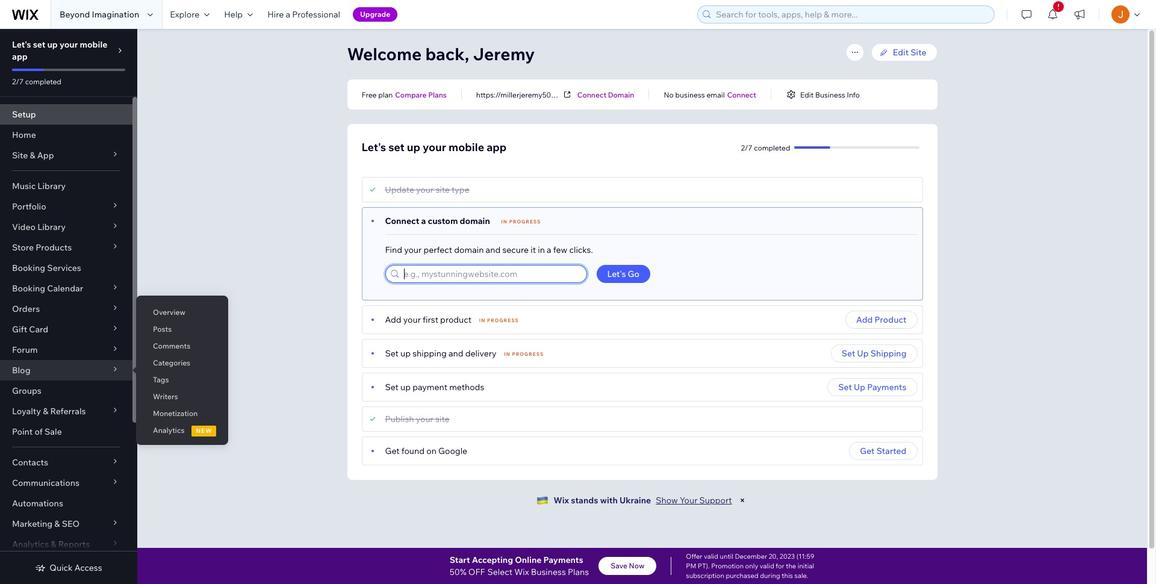 Task type: describe. For each thing, give the bounding box(es) containing it.
0 vertical spatial wix
[[554, 495, 569, 506]]

& for analytics
[[51, 539, 56, 550]]

tags link
[[136, 370, 229, 390]]

analytics for analytics
[[153, 426, 185, 435]]

point
[[12, 426, 33, 437]]

set inside sidebar element
[[33, 39, 45, 50]]

up inside sidebar element
[[47, 39, 58, 50]]

progress for add your first product
[[487, 317, 519, 323]]

your up update your site type
[[423, 140, 446, 154]]

categories
[[153, 358, 190, 367]]

publish
[[385, 414, 414, 425]]

booking calendar
[[12, 283, 83, 294]]

marketing
[[12, 519, 53, 529]]

progress for set up shipping and delivery
[[512, 351, 544, 357]]

writers link
[[136, 387, 229, 407]]

payments inside start accepting online payments 50% off select wix business plans
[[544, 555, 583, 566]]

1 horizontal spatial 2/7
[[741, 143, 753, 152]]

support
[[700, 495, 732, 506]]

start
[[450, 555, 470, 566]]

store products button
[[0, 237, 133, 258]]

0 horizontal spatial and
[[449, 348, 464, 359]]

setup link
[[0, 104, 133, 125]]

music library link
[[0, 176, 133, 196]]

library for music library
[[38, 181, 66, 192]]

booking for booking calendar
[[12, 283, 45, 294]]

first
[[423, 314, 438, 325]]

connect domain link
[[578, 89, 635, 100]]

connect for connect a custom domain
[[385, 216, 419, 226]]

store
[[12, 242, 34, 253]]

started
[[877, 446, 907, 457]]

ukraine
[[620, 495, 651, 506]]

site inside popup button
[[12, 150, 28, 161]]

loyalty
[[12, 406, 41, 417]]

analytics & reports button
[[0, 534, 133, 555]]

Search for tools, apps, help & more... field
[[713, 6, 991, 23]]

connect for connect domain
[[578, 90, 607, 99]]

professional
[[292, 9, 340, 20]]

1 horizontal spatial mobile
[[449, 140, 484, 154]]

2023
[[780, 552, 795, 561]]

completed inside sidebar element
[[25, 77, 61, 86]]

mobile inside sidebar element
[[80, 39, 107, 50]]

product
[[875, 314, 907, 325]]

set up shipping
[[842, 348, 907, 359]]

edit site link
[[871, 43, 937, 61]]

overview link
[[136, 302, 229, 323]]

off
[[468, 567, 485, 578]]

this
[[782, 572, 793, 580]]

update
[[385, 184, 414, 195]]

gift card button
[[0, 319, 133, 340]]

business inside button
[[815, 90, 845, 99]]

let's set up your mobile app inside sidebar element
[[12, 39, 107, 62]]

set for set up shipping and delivery
[[385, 348, 399, 359]]

quick
[[50, 563, 73, 573]]

new
[[196, 427, 212, 435]]

loyalty & referrals button
[[0, 401, 133, 422]]

product
[[440, 314, 472, 325]]

site & app button
[[0, 145, 133, 166]]

info
[[847, 90, 860, 99]]

no business email connect
[[664, 90, 756, 99]]

home
[[12, 129, 36, 140]]

initial
[[798, 562, 814, 570]]

set up shipping and delivery
[[385, 348, 497, 359]]

shipping
[[413, 348, 447, 359]]

1 horizontal spatial let's set up your mobile app
[[362, 140, 507, 154]]

monetization
[[153, 409, 198, 418]]

wix inside start accepting online payments 50% off select wix business plans
[[515, 567, 529, 578]]

let's inside button
[[607, 269, 626, 279]]

sidebar element
[[0, 29, 137, 584]]

go
[[628, 269, 640, 279]]

it
[[531, 245, 536, 255]]

payments inside button
[[867, 382, 907, 393]]

& for site
[[30, 150, 35, 161]]

tags
[[153, 375, 169, 384]]

get started
[[860, 446, 907, 457]]

set up shipping button
[[831, 345, 918, 363]]

domain for custom
[[460, 216, 490, 226]]

e.g., mystunningwebsite.com field
[[400, 266, 583, 282]]

app
[[37, 150, 54, 161]]

& for marketing
[[54, 519, 60, 529]]

card
[[29, 324, 48, 335]]

add product button
[[846, 311, 918, 329]]

in progress for connect a custom domain
[[501, 219, 541, 225]]

in progress for set up shipping and delivery
[[504, 351, 544, 357]]

the
[[786, 562, 796, 570]]

add product
[[856, 314, 907, 325]]

groups link
[[0, 381, 133, 401]]

domain
[[608, 90, 635, 99]]

add for add your first product
[[385, 314, 402, 325]]

point of sale
[[12, 426, 62, 437]]

portfolio button
[[0, 196, 133, 217]]

booking for booking services
[[12, 263, 45, 273]]

save now
[[611, 561, 645, 570]]

show your support button
[[656, 495, 732, 506]]

writers
[[153, 392, 178, 401]]

get for get found on google
[[385, 446, 400, 457]]

connect domain
[[578, 90, 635, 99]]

loyalty & referrals
[[12, 406, 86, 417]]

plans inside start accepting online payments 50% off select wix business plans
[[568, 567, 589, 578]]

your
[[680, 495, 698, 506]]

explore
[[170, 9, 200, 20]]

up for payments
[[854, 382, 866, 393]]

save
[[611, 561, 628, 570]]

clicks.
[[569, 245, 593, 255]]

for
[[776, 562, 785, 570]]

find your perfect domain and secure it in a few clicks.
[[385, 245, 593, 255]]

start accepting online payments 50% off select wix business plans
[[450, 555, 589, 578]]

a for professional
[[286, 9, 290, 20]]

purchased
[[726, 572, 759, 580]]

select
[[488, 567, 513, 578]]

2 horizontal spatial connect
[[727, 90, 756, 99]]

contacts button
[[0, 452, 133, 473]]

find
[[385, 245, 402, 255]]

2 horizontal spatial a
[[547, 245, 551, 255]]

forum
[[12, 345, 38, 355]]

hire a professional
[[268, 9, 340, 20]]

set for set up shipping
[[842, 348, 855, 359]]

up for shipping
[[857, 348, 869, 359]]

store products
[[12, 242, 72, 253]]

help
[[224, 9, 243, 20]]

offer valid until december 20, 2023 (11:59 pm pt). promotion only valid for the initial subscription purchased during this sale.
[[686, 552, 815, 580]]

jeremy
[[473, 43, 535, 64]]



Task type: vqa. For each thing, say whether or not it's contained in the screenshot.
the bottom LET'S SET UP YOUR MOBILE APP
yes



Task type: locate. For each thing, give the bounding box(es) containing it.
your down beyond on the left top of page
[[60, 39, 78, 50]]

your for update
[[416, 184, 434, 195]]

0 vertical spatial edit
[[893, 47, 909, 58]]

a right the hire
[[286, 9, 290, 20]]

2 site from the top
[[435, 414, 450, 425]]

site for update your site type
[[436, 184, 450, 195]]

1 vertical spatial a
[[421, 216, 426, 226]]

booking services
[[12, 263, 81, 273]]

1 vertical spatial valid
[[760, 562, 774, 570]]

domain for perfect
[[454, 245, 484, 255]]

your right find
[[404, 245, 422, 255]]

get for get started
[[860, 446, 875, 457]]

get left found on the bottom left
[[385, 446, 400, 457]]

0 vertical spatial and
[[486, 245, 501, 255]]

edit site
[[893, 47, 927, 58]]

december
[[735, 552, 767, 561]]

1 vertical spatial in progress
[[479, 317, 519, 323]]

add for add product
[[856, 314, 873, 325]]

set left shipping
[[842, 348, 855, 359]]

domain right perfect
[[454, 245, 484, 255]]

progress
[[509, 219, 541, 225], [487, 317, 519, 323], [512, 351, 544, 357]]

your left first
[[403, 314, 421, 325]]

save now button
[[599, 557, 657, 575]]

seo
[[62, 519, 80, 529]]

1 vertical spatial 2/7
[[741, 143, 753, 152]]

let's set up your mobile app up update your site type
[[362, 140, 507, 154]]

0 vertical spatial let's set up your mobile app
[[12, 39, 107, 62]]

on
[[427, 446, 437, 457]]

1 vertical spatial completed
[[754, 143, 791, 152]]

progress for connect a custom domain
[[509, 219, 541, 225]]

1 vertical spatial up
[[854, 382, 866, 393]]

1 horizontal spatial connect
[[578, 90, 607, 99]]

0 vertical spatial completed
[[25, 77, 61, 86]]

1 vertical spatial wix
[[515, 567, 529, 578]]

1 horizontal spatial set
[[389, 140, 405, 154]]

business
[[675, 90, 705, 99]]

and
[[486, 245, 501, 255], [449, 348, 464, 359]]

categories link
[[136, 353, 229, 373]]

quick access
[[50, 563, 102, 573]]

1 booking from the top
[[12, 263, 45, 273]]

payments down shipping
[[867, 382, 907, 393]]

booking
[[12, 263, 45, 273], [12, 283, 45, 294]]

1 vertical spatial edit
[[800, 90, 814, 99]]

upgrade
[[360, 10, 390, 19]]

1 add from the left
[[385, 314, 402, 325]]

2/7 completed inside sidebar element
[[12, 77, 61, 86]]

pm
[[686, 562, 696, 570]]

0 vertical spatial up
[[857, 348, 869, 359]]

let's set up your mobile app down beyond on the left top of page
[[12, 39, 107, 62]]

0 horizontal spatial mobile
[[80, 39, 107, 50]]

50%
[[450, 567, 467, 578]]

video library button
[[0, 217, 133, 237]]

analytics down monetization
[[153, 426, 185, 435]]

0 vertical spatial a
[[286, 9, 290, 20]]

0 horizontal spatial 2/7 completed
[[12, 77, 61, 86]]

in right the delivery
[[504, 351, 511, 357]]

add
[[385, 314, 402, 325], [856, 314, 873, 325]]

email
[[707, 90, 725, 99]]

upgrade button
[[353, 7, 398, 22]]

0 vertical spatial business
[[815, 90, 845, 99]]

0 vertical spatial let's
[[12, 39, 31, 50]]

0 horizontal spatial completed
[[25, 77, 61, 86]]

booking down the store
[[12, 263, 45, 273]]

0 horizontal spatial edit
[[800, 90, 814, 99]]

referrals
[[50, 406, 86, 417]]

free
[[362, 90, 377, 99]]

1 horizontal spatial 2/7 completed
[[741, 143, 791, 152]]

2/7 down connect link on the right top of page
[[741, 143, 753, 152]]

set for set up payments
[[839, 382, 852, 393]]

pt).
[[698, 562, 710, 570]]

progress up it
[[509, 219, 541, 225]]

& right loyalty
[[43, 406, 48, 417]]

0 vertical spatial 2/7 completed
[[12, 77, 61, 86]]

0 horizontal spatial add
[[385, 314, 402, 325]]

edit business info
[[800, 90, 860, 99]]

1 library from the top
[[38, 181, 66, 192]]

hire
[[268, 9, 284, 20]]

show
[[656, 495, 678, 506]]

in for connect a custom domain
[[501, 219, 508, 225]]

connect right 'email'
[[727, 90, 756, 99]]

1 vertical spatial let's
[[362, 140, 386, 154]]

2 vertical spatial a
[[547, 245, 551, 255]]

2 vertical spatial in progress
[[504, 351, 544, 357]]

1 vertical spatial let's set up your mobile app
[[362, 140, 507, 154]]

gift
[[12, 324, 27, 335]]

set
[[385, 348, 399, 359], [842, 348, 855, 359], [385, 382, 399, 393], [839, 382, 852, 393]]

until
[[720, 552, 734, 561]]

2/7 completed down connect link on the right top of page
[[741, 143, 791, 152]]

0 vertical spatial payments
[[867, 382, 907, 393]]

& left reports
[[51, 539, 56, 550]]

2 get from the left
[[860, 446, 875, 457]]

progress up the delivery
[[487, 317, 519, 323]]

your for find
[[404, 245, 422, 255]]

communications button
[[0, 473, 133, 493]]

1 vertical spatial business
[[531, 567, 566, 578]]

business left info
[[815, 90, 845, 99]]

valid up pt).
[[704, 552, 719, 561]]

0 vertical spatial site
[[436, 184, 450, 195]]

welcome
[[347, 43, 422, 64]]

wix stands with ukraine show your support
[[554, 495, 732, 506]]

&
[[30, 150, 35, 161], [43, 406, 48, 417], [54, 519, 60, 529], [51, 539, 56, 550]]

add left the product
[[856, 314, 873, 325]]

(11:59
[[797, 552, 815, 561]]

set up payments
[[839, 382, 907, 393]]

groups
[[12, 385, 41, 396]]

your for add
[[403, 314, 421, 325]]

0 vertical spatial analytics
[[153, 426, 185, 435]]

mobile up the type
[[449, 140, 484, 154]]

get
[[385, 446, 400, 457], [860, 446, 875, 457]]

0 horizontal spatial set
[[33, 39, 45, 50]]

1 vertical spatial site
[[12, 150, 28, 161]]

2 vertical spatial progress
[[512, 351, 544, 357]]

quick access button
[[35, 563, 102, 573]]

1 vertical spatial plans
[[568, 567, 589, 578]]

1 horizontal spatial let's
[[362, 140, 386, 154]]

1 vertical spatial app
[[487, 140, 507, 154]]

1 horizontal spatial get
[[860, 446, 875, 457]]

valid up during
[[760, 562, 774, 570]]

mobile down beyond imagination
[[80, 39, 107, 50]]

analytics
[[153, 426, 185, 435], [12, 539, 49, 550]]

1 horizontal spatial plans
[[568, 567, 589, 578]]

1 vertical spatial payments
[[544, 555, 583, 566]]

0 horizontal spatial payments
[[544, 555, 583, 566]]

1 site from the top
[[436, 184, 450, 195]]

library up portfolio popup button
[[38, 181, 66, 192]]

reports
[[58, 539, 90, 550]]

comments link
[[136, 336, 229, 357]]

0 vertical spatial site
[[911, 47, 927, 58]]

0 vertical spatial booking
[[12, 263, 45, 273]]

& for loyalty
[[43, 406, 48, 417]]

wix
[[554, 495, 569, 506], [515, 567, 529, 578]]

of
[[35, 426, 43, 437]]

access
[[75, 563, 102, 573]]

set up payments button
[[828, 378, 918, 396]]

0 vertical spatial in progress
[[501, 219, 541, 225]]

0 horizontal spatial app
[[12, 51, 28, 62]]

2/7 inside sidebar element
[[12, 77, 24, 86]]

1 horizontal spatial payments
[[867, 382, 907, 393]]

set down the 'set up shipping'
[[839, 382, 852, 393]]

point of sale link
[[0, 422, 133, 442]]

during
[[760, 572, 780, 580]]

1 vertical spatial 2/7 completed
[[741, 143, 791, 152]]

domain right custom
[[460, 216, 490, 226]]

plans right the compare
[[428, 90, 447, 99]]

services
[[47, 263, 81, 273]]

2/7 completed
[[12, 77, 61, 86], [741, 143, 791, 152]]

site for publish your site
[[435, 414, 450, 425]]

0 vertical spatial valid
[[704, 552, 719, 561]]

in progress up secure
[[501, 219, 541, 225]]

edit inside button
[[800, 90, 814, 99]]

in for set up shipping and delivery
[[504, 351, 511, 357]]

analytics inside dropdown button
[[12, 539, 49, 550]]

2 horizontal spatial let's
[[607, 269, 626, 279]]

2/7 up setup
[[12, 77, 24, 86]]

and left the delivery
[[449, 348, 464, 359]]

0 vertical spatial mobile
[[80, 39, 107, 50]]

in up secure
[[501, 219, 508, 225]]

get left 'started' at the bottom of page
[[860, 446, 875, 457]]

0 horizontal spatial analytics
[[12, 539, 49, 550]]

get inside button
[[860, 446, 875, 457]]

in progress for add your first product
[[479, 317, 519, 323]]

perfect
[[424, 245, 452, 255]]

wix down online
[[515, 567, 529, 578]]

app inside sidebar element
[[12, 51, 28, 62]]

1 horizontal spatial wix
[[554, 495, 569, 506]]

0 horizontal spatial business
[[531, 567, 566, 578]]

type
[[452, 184, 470, 195]]

up left shipping
[[857, 348, 869, 359]]

0 vertical spatial app
[[12, 51, 28, 62]]

0 horizontal spatial connect
[[385, 216, 419, 226]]

2/7 completed up setup
[[12, 77, 61, 86]]

publish your site
[[385, 414, 450, 425]]

few
[[553, 245, 568, 255]]

plans left the save
[[568, 567, 589, 578]]

2 vertical spatial let's
[[607, 269, 626, 279]]

posts
[[153, 325, 172, 334]]

site & app
[[12, 150, 54, 161]]

set inside set up shipping button
[[842, 348, 855, 359]]

2 booking from the top
[[12, 283, 45, 294]]

2 vertical spatial in
[[504, 351, 511, 357]]

orders
[[12, 304, 40, 314]]

0 vertical spatial library
[[38, 181, 66, 192]]

set for set up payment methods
[[385, 382, 399, 393]]

in progress right the delivery
[[504, 351, 544, 357]]

business down online
[[531, 567, 566, 578]]

set inside set up payments button
[[839, 382, 852, 393]]

set up publish
[[385, 382, 399, 393]]

1 horizontal spatial valid
[[760, 562, 774, 570]]

library for video library
[[37, 222, 66, 232]]

2 add from the left
[[856, 314, 873, 325]]

business inside start accepting online payments 50% off select wix business plans
[[531, 567, 566, 578]]

gift card
[[12, 324, 48, 335]]

automations link
[[0, 493, 133, 514]]

1 get from the left
[[385, 446, 400, 457]]

0 vertical spatial set
[[33, 39, 45, 50]]

1 horizontal spatial a
[[421, 216, 426, 226]]

0 horizontal spatial site
[[12, 150, 28, 161]]

1 vertical spatial booking
[[12, 283, 45, 294]]

booking inside popup button
[[12, 283, 45, 294]]

1 vertical spatial library
[[37, 222, 66, 232]]

0 horizontal spatial valid
[[704, 552, 719, 561]]

orders button
[[0, 299, 133, 319]]

1 vertical spatial progress
[[487, 317, 519, 323]]

add left first
[[385, 314, 402, 325]]

booking up the orders
[[12, 283, 45, 294]]

your right publish
[[416, 414, 434, 425]]

custom
[[428, 216, 458, 226]]

0 vertical spatial domain
[[460, 216, 490, 226]]

your inside sidebar element
[[60, 39, 78, 50]]

welcome back, jeremy
[[347, 43, 535, 64]]

site down the set up payment methods
[[435, 414, 450, 425]]

1 horizontal spatial app
[[487, 140, 507, 154]]

a right in
[[547, 245, 551, 255]]

back,
[[426, 43, 469, 64]]

0 horizontal spatial 2/7
[[12, 77, 24, 86]]

up inside button
[[857, 348, 869, 359]]

0 vertical spatial 2/7
[[12, 77, 24, 86]]

20,
[[769, 552, 778, 561]]

0 horizontal spatial let's
[[12, 39, 31, 50]]

in right product
[[479, 317, 486, 323]]

1 horizontal spatial add
[[856, 314, 873, 325]]

site left the type
[[436, 184, 450, 195]]

let's inside sidebar element
[[12, 39, 31, 50]]

update your site type
[[385, 184, 470, 195]]

& left 'app'
[[30, 150, 35, 161]]

up inside button
[[854, 382, 866, 393]]

site
[[436, 184, 450, 195], [435, 414, 450, 425]]

in for add your first product
[[479, 317, 486, 323]]

in
[[538, 245, 545, 255]]

2 library from the top
[[37, 222, 66, 232]]

and left secure
[[486, 245, 501, 255]]

1 vertical spatial analytics
[[12, 539, 49, 550]]

connect up find
[[385, 216, 419, 226]]

add inside button
[[856, 314, 873, 325]]

analytics for analytics & reports
[[12, 539, 49, 550]]

in
[[501, 219, 508, 225], [479, 317, 486, 323], [504, 351, 511, 357]]

plan
[[378, 90, 393, 99]]

1 horizontal spatial business
[[815, 90, 845, 99]]

edit for edit business info
[[800, 90, 814, 99]]

imagination
[[92, 9, 139, 20]]

your for publish
[[416, 414, 434, 425]]

1 vertical spatial in
[[479, 317, 486, 323]]

1 vertical spatial set
[[389, 140, 405, 154]]

calendar
[[47, 283, 83, 294]]

0 horizontal spatial let's set up your mobile app
[[12, 39, 107, 62]]

blog button
[[0, 360, 133, 381]]

app
[[12, 51, 28, 62], [487, 140, 507, 154]]

a for custom
[[421, 216, 426, 226]]

0 vertical spatial in
[[501, 219, 508, 225]]

payments right online
[[544, 555, 583, 566]]

set left shipping on the left bottom
[[385, 348, 399, 359]]

up
[[47, 39, 58, 50], [407, 140, 420, 154], [401, 348, 411, 359], [401, 382, 411, 393]]

compare
[[395, 90, 427, 99]]

0 horizontal spatial plans
[[428, 90, 447, 99]]

forum button
[[0, 340, 133, 360]]

1 vertical spatial and
[[449, 348, 464, 359]]

booking calendar button
[[0, 278, 133, 299]]

progress right the delivery
[[512, 351, 544, 357]]

a left custom
[[421, 216, 426, 226]]

online
[[515, 555, 542, 566]]

video library
[[12, 222, 66, 232]]

1 vertical spatial domain
[[454, 245, 484, 255]]

analytics down marketing at the left
[[12, 539, 49, 550]]

wix left stands
[[554, 495, 569, 506]]

1 horizontal spatial completed
[[754, 143, 791, 152]]

0 horizontal spatial get
[[385, 446, 400, 457]]

up down the 'set up shipping'
[[854, 382, 866, 393]]

1 horizontal spatial analytics
[[153, 426, 185, 435]]

0 horizontal spatial a
[[286, 9, 290, 20]]

0 horizontal spatial wix
[[515, 567, 529, 578]]

in progress up the delivery
[[479, 317, 519, 323]]

site
[[911, 47, 927, 58], [12, 150, 28, 161]]

0 vertical spatial plans
[[428, 90, 447, 99]]

connect left domain
[[578, 90, 607, 99]]

found
[[402, 446, 425, 457]]

1 horizontal spatial site
[[911, 47, 927, 58]]

edit business info button
[[786, 89, 860, 100]]

your right update
[[416, 184, 434, 195]]

1 vertical spatial mobile
[[449, 140, 484, 154]]

library up products
[[37, 222, 66, 232]]

subscription
[[686, 572, 725, 580]]

in progress
[[501, 219, 541, 225], [479, 317, 519, 323], [504, 351, 544, 357]]

0 vertical spatial progress
[[509, 219, 541, 225]]

methods
[[449, 382, 484, 393]]

& left seo
[[54, 519, 60, 529]]

edit for edit site
[[893, 47, 909, 58]]

1 vertical spatial site
[[435, 414, 450, 425]]

completed
[[25, 77, 61, 86], [754, 143, 791, 152]]

library inside popup button
[[37, 222, 66, 232]]

communications
[[12, 478, 80, 488]]



